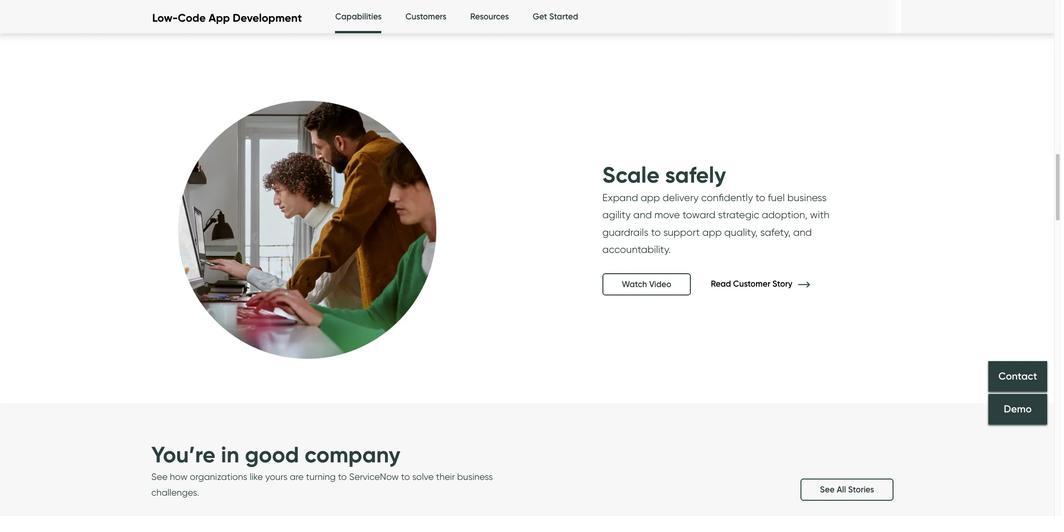 Task type: vqa. For each thing, say whether or not it's contained in the screenshot.
with
yes



Task type: describe. For each thing, give the bounding box(es) containing it.
servicenow
[[349, 472, 399, 483]]

you're
[[151, 441, 216, 469]]

see all stories
[[821, 485, 875, 495]]

delivery
[[663, 192, 699, 204]]

0 vertical spatial app
[[641, 192, 661, 204]]

you're in good company see how organizations like yours are turning to servicenow to solve their business challenges.
[[151, 441, 493, 499]]

agility
[[603, 209, 631, 221]]

read
[[711, 279, 732, 289]]

demo
[[1005, 404, 1033, 416]]

read customer story link
[[711, 279, 824, 289]]

contact
[[999, 370, 1038, 383]]

with
[[811, 209, 830, 221]]

company
[[305, 441, 401, 469]]

move
[[655, 209, 681, 221]]

expand
[[603, 192, 639, 204]]

0 vertical spatial and
[[634, 209, 652, 221]]

strategic
[[719, 209, 760, 221]]

all
[[837, 485, 847, 495]]

read customer story
[[711, 279, 795, 289]]

watch
[[622, 279, 648, 290]]

get started
[[533, 12, 579, 22]]

customers link
[[406, 0, 447, 34]]

1 vertical spatial see
[[821, 485, 835, 495]]

easily deliver consumer-grade experiences image
[[565, 0, 912, 56]]

watch video link
[[603, 273, 691, 296]]

turning
[[306, 472, 336, 483]]

challenges.
[[151, 488, 199, 499]]

support
[[664, 226, 700, 238]]

app
[[209, 11, 230, 25]]

yours
[[265, 472, 288, 483]]

scale
[[603, 161, 660, 189]]

accountability.
[[603, 244, 671, 256]]

customers
[[406, 12, 447, 22]]

capabilities link
[[335, 0, 382, 36]]

safety,
[[761, 226, 791, 238]]

guardrails support app quality as you create image
[[134, 56, 481, 404]]



Task type: locate. For each thing, give the bounding box(es) containing it.
get
[[533, 12, 548, 22]]

and down with
[[794, 226, 812, 238]]

app up move
[[641, 192, 661, 204]]

demo link
[[989, 395, 1048, 425]]

get started link
[[533, 0, 579, 34]]

fuel
[[768, 192, 785, 204]]

code
[[178, 11, 206, 25]]

adoption,
[[762, 209, 808, 221]]

to left solve
[[401, 472, 410, 483]]

and up the guardrails
[[634, 209, 652, 221]]

confidently
[[702, 192, 754, 204]]

guardrails
[[603, 226, 649, 238]]

solve
[[413, 472, 434, 483]]

in
[[221, 441, 240, 469]]

1 vertical spatial business
[[458, 472, 493, 483]]

organizations
[[190, 472, 247, 483]]

app down toward
[[703, 226, 722, 238]]

and
[[634, 209, 652, 221], [794, 226, 812, 238]]

started
[[550, 12, 579, 22]]

story
[[773, 279, 793, 289]]

to left fuel
[[756, 192, 766, 204]]

how
[[170, 472, 188, 483]]

1 horizontal spatial see
[[821, 485, 835, 495]]

to
[[756, 192, 766, 204], [652, 226, 661, 238], [338, 472, 347, 483], [401, 472, 410, 483]]

see
[[151, 472, 168, 483], [821, 485, 835, 495]]

0 horizontal spatial business
[[458, 472, 493, 483]]

toward
[[683, 209, 716, 221]]

0 vertical spatial see
[[151, 472, 168, 483]]

0 horizontal spatial see
[[151, 472, 168, 483]]

resources link
[[471, 0, 509, 34]]

their
[[436, 472, 455, 483]]

video
[[650, 279, 672, 290]]

contact link
[[989, 362, 1048, 392]]

quality,
[[725, 226, 758, 238]]

stories
[[849, 485, 875, 495]]

1 vertical spatial and
[[794, 226, 812, 238]]

capabilities
[[335, 12, 382, 22]]

resources
[[471, 12, 509, 22]]

0 horizontal spatial app
[[641, 192, 661, 204]]

1 horizontal spatial business
[[788, 192, 827, 204]]

customer
[[734, 279, 771, 289]]

are
[[290, 472, 304, 483]]

1 horizontal spatial app
[[703, 226, 722, 238]]

like
[[250, 472, 263, 483]]

see all stories link
[[801, 479, 894, 502]]

watch video
[[622, 279, 672, 290]]

low-code app development​
[[152, 11, 302, 25]]

business inside you're in good company see how organizations like yours are turning to servicenow to solve their business challenges.
[[458, 472, 493, 483]]

0 vertical spatial business
[[788, 192, 827, 204]]

0 horizontal spatial and
[[634, 209, 652, 221]]

business
[[788, 192, 827, 204], [458, 472, 493, 483]]

see left all
[[821, 485, 835, 495]]

to down move
[[652, 226, 661, 238]]

scale safely expand app delivery confidently to fuel business agility and move toward strategic adoption, with guardrails to support app quality, safety, and accountability.
[[603, 161, 830, 256]]

business up with
[[788, 192, 827, 204]]

business right their
[[458, 472, 493, 483]]

1 vertical spatial app
[[703, 226, 722, 238]]

business inside the scale safely expand app delivery confidently to fuel business agility and move toward strategic adoption, with guardrails to support app quality, safety, and accountability.
[[788, 192, 827, 204]]

app
[[641, 192, 661, 204], [703, 226, 722, 238]]

low-
[[152, 11, 178, 25]]

1 horizontal spatial and
[[794, 226, 812, 238]]

good
[[245, 441, 299, 469]]

see inside you're in good company see how organizations like yours are turning to servicenow to solve their business challenges.
[[151, 472, 168, 483]]

see left how at the bottom
[[151, 472, 168, 483]]

development​
[[233, 11, 302, 25]]

to right turning
[[338, 472, 347, 483]]

safely
[[666, 161, 727, 189]]



